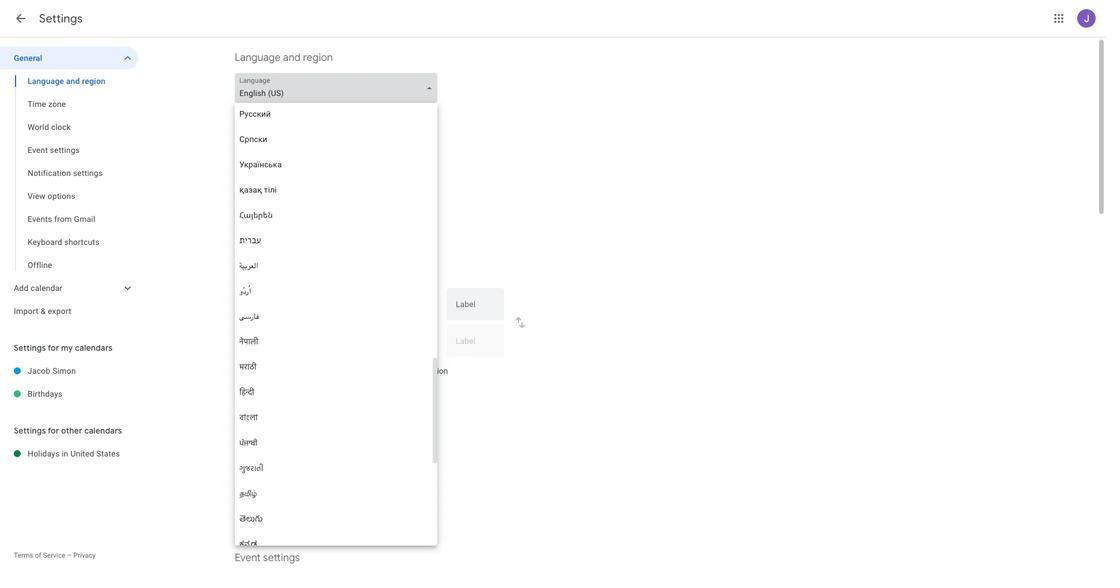 Task type: locate. For each thing, give the bounding box(es) containing it.
birthdays
[[28, 390, 62, 399]]

jacob simon
[[28, 367, 76, 376]]

1 horizontal spatial and
[[283, 51, 301, 64]]

language
[[235, 51, 281, 64], [28, 77, 64, 86]]

calendars for settings for other calendars
[[84, 426, 122, 436]]

1 horizontal spatial world
[[235, 443, 262, 456]]

1 horizontal spatial world clock
[[235, 443, 290, 456]]

1 vertical spatial calendars
[[84, 426, 122, 436]]

clock up event settings
[[51, 123, 71, 132]]

0 vertical spatial and
[[283, 51, 301, 64]]

2 vertical spatial settings
[[14, 426, 46, 436]]

0 horizontal spatial region
[[82, 77, 106, 86]]

1 horizontal spatial to
[[383, 367, 390, 376]]

keyboard
[[28, 238, 62, 247]]

region inside group
[[82, 77, 106, 86]]

for for other
[[48, 426, 59, 436]]

settings
[[50, 146, 80, 155], [73, 169, 103, 178]]

zone inside group
[[48, 100, 66, 109]]

world clock
[[28, 123, 71, 132], [235, 443, 290, 456]]

0 vertical spatial settings
[[39, 12, 83, 26]]

my right update
[[304, 367, 314, 376]]

other
[[61, 426, 82, 436]]

world clock up show at the bottom of the page
[[235, 443, 290, 456]]

world clock up event settings
[[28, 123, 71, 132]]

1 horizontal spatial language and region
[[235, 51, 333, 64]]

group
[[0, 70, 138, 277]]

time
[[28, 100, 46, 109], [235, 246, 258, 259]]

settings up the notification settings
[[50, 146, 80, 155]]

time zones link
[[401, 390, 435, 398]]

clock right world
[[296, 467, 315, 476]]

0 vertical spatial settings
[[50, 146, 80, 155]]

display secondary time zone
[[252, 270, 355, 279]]

options
[[48, 192, 75, 201]]

time inside tree
[[28, 100, 46, 109]]

settings up options at the top left of the page
[[73, 169, 103, 178]]

tree
[[0, 47, 138, 323]]

0 horizontal spatial language and region
[[28, 77, 106, 86]]

time
[[319, 270, 335, 279], [346, 367, 362, 376], [401, 390, 414, 398]]

language and region
[[235, 51, 333, 64], [28, 77, 106, 86]]

time zone up event settings
[[28, 100, 66, 109]]

update
[[277, 367, 302, 376]]

my up jacob simon tree item
[[61, 343, 73, 353]]

հայերեն option
[[235, 203, 433, 228]]

0 horizontal spatial time
[[28, 100, 46, 109]]

calendars up jacob simon tree item
[[75, 343, 113, 353]]

time right secondary
[[319, 270, 335, 279]]

and
[[283, 51, 301, 64], [66, 77, 80, 86]]

1 horizontal spatial clock
[[265, 443, 290, 456]]

time up display on the top
[[235, 246, 258, 259]]

holidays
[[28, 450, 60, 459]]

settings up holidays
[[14, 426, 46, 436]]

time right primary
[[346, 367, 362, 376]]

for
[[48, 343, 59, 353], [48, 426, 59, 436]]

world clock inside tree
[[28, 123, 71, 132]]

&
[[41, 307, 46, 316]]

jacob simon tree item
[[0, 360, 138, 383]]

1 vertical spatial world
[[235, 443, 262, 456]]

display
[[252, 270, 278, 279]]

show world clock
[[252, 467, 315, 476]]

tree containing general
[[0, 47, 138, 323]]

0 horizontal spatial time
[[319, 270, 335, 279]]

time zone
[[28, 100, 66, 109], [235, 246, 283, 259]]

events from gmail
[[28, 215, 95, 224]]

time left zones
[[401, 390, 414, 398]]

privacy link
[[73, 552, 96, 560]]

2 horizontal spatial time
[[401, 390, 414, 398]]

2 vertical spatial time
[[401, 390, 414, 398]]

1 vertical spatial world clock
[[235, 443, 290, 456]]

region
[[303, 51, 333, 64], [82, 77, 106, 86]]

settings right go back icon
[[39, 12, 83, 26]]

2 for from the top
[[48, 426, 59, 436]]

1 vertical spatial for
[[48, 426, 59, 436]]

0 vertical spatial time zone
[[28, 100, 66, 109]]

0 vertical spatial my
[[61, 343, 73, 353]]

0 horizontal spatial clock
[[51, 123, 71, 132]]

1 horizontal spatial region
[[303, 51, 333, 64]]

1 vertical spatial my
[[304, 367, 314, 376]]

world
[[28, 123, 49, 132], [235, 443, 262, 456]]

primary
[[316, 367, 344, 376]]

русский option
[[235, 101, 433, 127]]

for left other
[[48, 426, 59, 436]]

فارسی option
[[235, 304, 433, 329]]

0 horizontal spatial to
[[268, 367, 275, 376]]

–
[[67, 552, 72, 560]]

српски option
[[235, 127, 433, 152]]

ask to update my primary time zone to current location
[[252, 367, 448, 376]]

0 horizontal spatial world clock
[[28, 123, 71, 132]]

zones
[[416, 390, 435, 398]]

terms of service – privacy
[[14, 552, 96, 560]]

1 vertical spatial and
[[66, 77, 80, 86]]

zone up display on the top
[[260, 246, 283, 259]]

0 vertical spatial world
[[28, 123, 49, 132]]

to
[[268, 367, 275, 376], [383, 367, 390, 376]]

show
[[252, 467, 272, 476]]

time zone up display on the top
[[235, 246, 283, 259]]

1 vertical spatial language
[[28, 77, 64, 86]]

calendars up states
[[84, 426, 122, 436]]

my
[[61, 343, 73, 353], [304, 367, 314, 376]]

2 vertical spatial clock
[[296, 467, 315, 476]]

clock up show world clock
[[265, 443, 290, 456]]

1 vertical spatial region
[[82, 77, 106, 86]]

world up show at the bottom of the page
[[235, 443, 262, 456]]

0 vertical spatial time
[[319, 270, 335, 279]]

0 horizontal spatial time zone
[[28, 100, 66, 109]]

0 vertical spatial language
[[235, 51, 281, 64]]

0 vertical spatial for
[[48, 343, 59, 353]]

1 vertical spatial settings
[[14, 343, 46, 353]]

offline
[[28, 261, 52, 270]]

time up event
[[28, 100, 46, 109]]

0 horizontal spatial and
[[66, 77, 80, 86]]

1 horizontal spatial time zone
[[235, 246, 283, 259]]

1 to from the left
[[268, 367, 275, 376]]

1 for from the top
[[48, 343, 59, 353]]

1 vertical spatial time
[[346, 367, 362, 376]]

2 to from the left
[[383, 367, 390, 376]]

1 horizontal spatial my
[[304, 367, 314, 376]]

1 horizontal spatial time
[[346, 367, 362, 376]]

தமிழ் option
[[235, 481, 433, 507]]

for up jacob simon
[[48, 343, 59, 353]]

clock
[[51, 123, 71, 132], [265, 443, 290, 456], [296, 467, 315, 476]]

settings for notification settings
[[73, 169, 103, 178]]

calendars for settings for my calendars
[[75, 343, 113, 353]]

0 vertical spatial calendars
[[75, 343, 113, 353]]

shortcuts
[[64, 238, 100, 247]]

0 horizontal spatial world
[[28, 123, 49, 132]]

0 vertical spatial world clock
[[28, 123, 71, 132]]

settings
[[39, 12, 83, 26], [14, 343, 46, 353], [14, 426, 46, 436]]

ਪੰਜਾਬੀ option
[[235, 431, 433, 456]]

1 vertical spatial settings
[[73, 169, 103, 178]]

learn more about how google calendar works across time zones
[[235, 390, 435, 398]]

to right ask
[[268, 367, 275, 376]]

across
[[378, 390, 399, 398]]

in
[[62, 450, 68, 459]]

view
[[28, 192, 46, 201]]

holidays in united states link
[[28, 443, 138, 466]]

1 horizontal spatial time
[[235, 246, 258, 259]]

calendars
[[75, 343, 113, 353], [84, 426, 122, 436]]

zone
[[48, 100, 66, 109], [260, 246, 283, 259], [337, 270, 355, 279], [364, 367, 381, 376]]

google
[[306, 390, 327, 398]]

general
[[14, 54, 42, 63]]

1 vertical spatial language and region
[[28, 77, 106, 86]]

settings for my calendars
[[14, 343, 113, 353]]

birthdays link
[[28, 383, 138, 406]]

group containing language and region
[[0, 70, 138, 277]]

ಕನ್ನಡ option
[[235, 532, 433, 557]]

0 vertical spatial time
[[28, 100, 46, 109]]

0 vertical spatial region
[[303, 51, 333, 64]]

0 vertical spatial language and region
[[235, 51, 333, 64]]

settings up jacob
[[14, 343, 46, 353]]

world up event
[[28, 123, 49, 132]]

1 vertical spatial clock
[[265, 443, 290, 456]]

to left current on the left bottom of the page
[[383, 367, 390, 376]]

ગુજરાતી option
[[235, 456, 433, 481]]

zone up event settings
[[48, 100, 66, 109]]

None field
[[235, 73, 442, 103]]

world
[[274, 467, 294, 476]]



Task type: describe. For each thing, give the bounding box(es) containing it.
settings for other calendars
[[14, 426, 122, 436]]

ask
[[252, 367, 266, 376]]

terms
[[14, 552, 33, 560]]

1 vertical spatial time
[[235, 246, 258, 259]]

event
[[28, 146, 48, 155]]

jacob
[[28, 367, 50, 376]]

holidays in united states
[[28, 450, 120, 459]]

general tree item
[[0, 47, 138, 70]]

how
[[291, 390, 304, 398]]

united
[[70, 450, 94, 459]]

birthdays tree item
[[0, 383, 138, 406]]

اُردُو‬ option
[[235, 279, 433, 304]]

import
[[14, 307, 38, 316]]

states
[[96, 450, 120, 459]]

मराठी option
[[235, 355, 433, 380]]

works
[[358, 390, 377, 398]]

event settings
[[28, 146, 80, 155]]

notification settings
[[28, 169, 103, 178]]

calendar
[[329, 390, 356, 398]]

privacy
[[73, 552, 96, 560]]

go back image
[[14, 12, 28, 25]]

gmail
[[74, 215, 95, 224]]

0 vertical spatial clock
[[51, 123, 71, 132]]

settings for my calendars tree
[[0, 360, 138, 406]]

of
[[35, 552, 41, 560]]

service
[[43, 552, 65, 560]]

settings for settings
[[39, 12, 83, 26]]

import & export
[[14, 307, 71, 316]]

settings for event settings
[[50, 146, 80, 155]]

location
[[419, 367, 448, 376]]

0 horizontal spatial my
[[61, 343, 73, 353]]

العربية option
[[235, 253, 433, 279]]

settings heading
[[39, 12, 83, 26]]

हिन्दी option
[[235, 380, 433, 405]]

secondary
[[280, 270, 317, 279]]

Label for primary time zone. text field
[[456, 301, 495, 317]]

नेपाली option
[[235, 329, 433, 355]]

export
[[48, 307, 71, 316]]

add calendar
[[14, 284, 62, 293]]

view options
[[28, 192, 75, 201]]

1 vertical spatial time zone
[[235, 246, 283, 259]]

holidays in united states tree item
[[0, 443, 138, 466]]

қазақ тілі option
[[235, 177, 433, 203]]

keyboard shortcuts
[[28, 238, 100, 247]]

for for my
[[48, 343, 59, 353]]

українська option
[[235, 152, 433, 177]]

zone down עברית option
[[337, 270, 355, 279]]

settings for settings for my calendars
[[14, 343, 46, 353]]

settings for settings for other calendars
[[14, 426, 46, 436]]

עברית option
[[235, 228, 433, 253]]

calendar
[[31, 284, 62, 293]]

Label for secondary time zone. text field
[[456, 337, 495, 353]]

world inside group
[[28, 123, 49, 132]]

and inside group
[[66, 77, 80, 86]]

terms of service link
[[14, 552, 65, 560]]

తెలుగు option
[[235, 507, 433, 532]]

বাংলা option
[[235, 405, 433, 431]]

time zone inside group
[[28, 100, 66, 109]]

more
[[254, 390, 270, 398]]

0 horizontal spatial language
[[28, 77, 64, 86]]

2 horizontal spatial clock
[[296, 467, 315, 476]]

simon
[[52, 367, 76, 376]]

zone up works
[[364, 367, 381, 376]]

notification
[[28, 169, 71, 178]]

about
[[272, 390, 289, 398]]

language and region inside tree
[[28, 77, 106, 86]]

add
[[14, 284, 29, 293]]

1 horizontal spatial language
[[235, 51, 281, 64]]

events
[[28, 215, 52, 224]]

current
[[392, 367, 417, 376]]

from
[[54, 215, 72, 224]]

learn
[[235, 390, 252, 398]]



Task type: vqa. For each thing, say whether or not it's contained in the screenshot.
leftmost Language and region
yes



